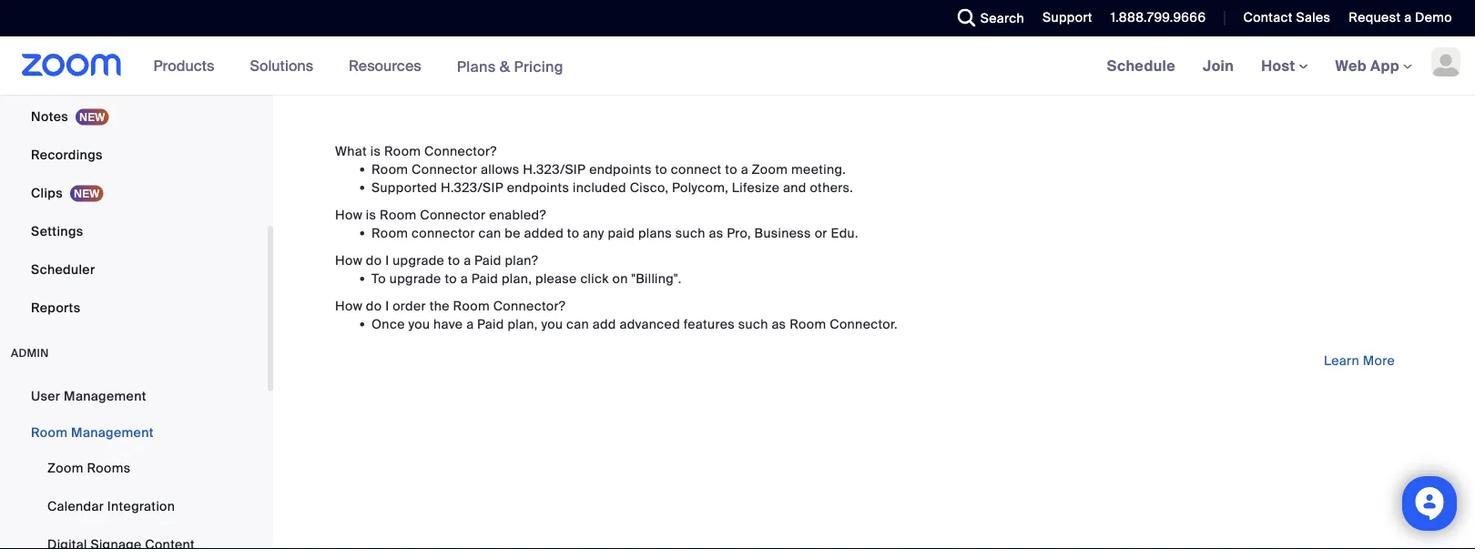 Task type: locate. For each thing, give the bounding box(es) containing it.
1 horizontal spatial such
[[738, 316, 768, 332]]

1 vertical spatial endpoints
[[507, 179, 569, 196]]

connector up connector
[[420, 206, 486, 223]]

0 horizontal spatial endpoints
[[507, 179, 569, 196]]

zoom up calendar
[[47, 459, 83, 476]]

such right plans
[[675, 224, 705, 241]]

as left pro,
[[709, 224, 723, 241]]

1 horizontal spatial h.323/sip
[[523, 161, 586, 178]]

0 horizontal spatial zoom
[[47, 459, 83, 476]]

1.888.799.9666 button up schedule link
[[1111, 9, 1206, 26]]

as right features
[[772, 316, 786, 332]]

upgrade up order
[[390, 270, 441, 287]]

request a demo
[[1349, 9, 1452, 26]]

h.323/sip down allows
[[441, 179, 504, 196]]

0 vertical spatial such
[[675, 224, 705, 241]]

connector? down please
[[493, 297, 566, 314]]

reports
[[31, 299, 81, 316]]

is for how
[[366, 206, 376, 223]]

enabled?
[[489, 206, 546, 223]]

do inside how do i order the room connector? once you have a paid plan, you can add advanced features such as room connector.
[[366, 297, 382, 314]]

meetings navigation
[[1093, 36, 1475, 96]]

can left add
[[566, 316, 589, 332]]

upgrade down connector
[[393, 252, 444, 269]]

side navigation navigation
[[0, 0, 273, 549]]

upgrade
[[393, 252, 444, 269], [390, 270, 441, 287]]

1.888.799.9666
[[1111, 9, 1206, 26]]

how inside how do i upgrade to a paid plan? to upgrade to a paid plan, please click on "billing".
[[335, 252, 363, 269]]

how inside how do i order the room connector? once you have a paid plan, you can add advanced features such as room connector.
[[335, 297, 363, 314]]

1 i from the top
[[385, 252, 389, 269]]

management up room management
[[64, 387, 146, 404]]

support link
[[1029, 0, 1097, 36], [1043, 9, 1093, 26]]

plan,
[[502, 270, 532, 287], [508, 316, 538, 332]]

0 vertical spatial connector?
[[424, 143, 497, 159]]

you down order
[[408, 316, 430, 332]]

how for how do i order the room connector? once you have a paid plan, you can add advanced features such as room connector.
[[335, 297, 363, 314]]

h.323/sip
[[523, 161, 586, 178], [441, 179, 504, 196]]

1 do from the top
[[366, 252, 382, 269]]

web app button
[[1335, 56, 1412, 75]]

a inside "what is room connector? room connector allows h.323/sip endpoints to connect to a zoom meeting. supported h.323/sip endpoints included cisco, polycom, lifesize and others."
[[741, 161, 748, 178]]

click
[[580, 270, 609, 287]]

can
[[479, 224, 501, 241], [566, 316, 589, 332]]

1 horizontal spatial you
[[541, 316, 563, 332]]

reports link
[[0, 290, 268, 326]]

1 vertical spatial management
[[71, 424, 154, 441]]

banner containing products
[[0, 36, 1475, 96]]

admin
[[11, 346, 49, 360]]

endpoints up enabled?
[[507, 179, 569, 196]]

0 vertical spatial paid
[[475, 252, 501, 269]]

&
[[500, 57, 510, 76]]

3 how from the top
[[335, 297, 363, 314]]

zoom
[[752, 161, 788, 178], [47, 459, 83, 476]]

as inside how is room connector enabled? room connector can be added to any paid plans such as pro, business or edu.
[[709, 224, 723, 241]]

is inside "what is room connector? room connector allows h.323/sip endpoints to connect to a zoom meeting. supported h.323/sip endpoints included cisco, polycom, lifesize and others."
[[370, 143, 381, 159]]

room inside admin menu menu
[[31, 424, 68, 441]]

such inside how is room connector enabled? room connector can be added to any paid plans such as pro, business or edu.
[[675, 224, 705, 241]]

a up have
[[461, 270, 468, 287]]

1 vertical spatial how
[[335, 252, 363, 269]]

2 you from the left
[[541, 316, 563, 332]]

1 vertical spatial such
[[738, 316, 768, 332]]

1 horizontal spatial can
[[566, 316, 589, 332]]

user management
[[31, 387, 146, 404]]

h.323/sip up included
[[523, 161, 586, 178]]

to left any
[[567, 224, 579, 241]]

i for order
[[385, 297, 389, 314]]

host button
[[1261, 56, 1308, 75]]

join link
[[1189, 36, 1248, 95]]

notes
[[31, 108, 68, 125]]

room
[[384, 143, 421, 159], [372, 161, 408, 178], [380, 206, 417, 223], [372, 224, 408, 241], [453, 297, 490, 314], [790, 316, 826, 332], [31, 424, 68, 441]]

web app
[[1335, 56, 1400, 75]]

whiteboards link
[[0, 60, 268, 97]]

paid inside how do i order the room connector? once you have a paid plan, you can add advanced features such as room connector.
[[477, 316, 504, 332]]

management for user management
[[64, 387, 146, 404]]

connector inside "what is room connector? room connector allows h.323/sip endpoints to connect to a zoom meeting. supported h.323/sip endpoints included cisco, polycom, lifesize and others."
[[412, 161, 477, 178]]

i inside how do i order the room connector? once you have a paid plan, you can add advanced features such as room connector.
[[385, 297, 389, 314]]

is right the what
[[370, 143, 381, 159]]

as
[[709, 224, 723, 241], [772, 316, 786, 332]]

1.888.799.9666 button up schedule
[[1097, 0, 1211, 36]]

do up once
[[366, 297, 382, 314]]

clips
[[31, 184, 63, 201]]

0 vertical spatial upgrade
[[393, 252, 444, 269]]

profile picture image
[[1431, 47, 1461, 76]]

do for order
[[366, 297, 382, 314]]

2 vertical spatial paid
[[477, 316, 504, 332]]

request a demo link
[[1335, 0, 1475, 36], [1349, 9, 1452, 26]]

app
[[1370, 56, 1400, 75]]

is
[[370, 143, 381, 159], [366, 206, 376, 223]]

a
[[1404, 9, 1412, 26], [741, 161, 748, 178], [464, 252, 471, 269], [461, 270, 468, 287], [466, 316, 474, 332]]

1 horizontal spatial endpoints
[[589, 161, 652, 178]]

learn more link
[[1324, 352, 1395, 369]]

management
[[64, 387, 146, 404], [71, 424, 154, 441]]

0 vertical spatial as
[[709, 224, 723, 241]]

1 vertical spatial zoom
[[47, 459, 83, 476]]

others.
[[810, 179, 853, 196]]

0 horizontal spatial you
[[408, 316, 430, 332]]

settings
[[31, 223, 83, 239]]

how for how is room connector enabled? room connector can be added to any paid plans such as pro, business or edu.
[[335, 206, 363, 223]]

i
[[385, 252, 389, 269], [385, 297, 389, 314]]

1 vertical spatial paid
[[471, 270, 498, 287]]

0 vertical spatial is
[[370, 143, 381, 159]]

pro,
[[727, 224, 751, 241]]

0 vertical spatial plan,
[[502, 270, 532, 287]]

such inside how do i order the room connector? once you have a paid plan, you can add advanced features such as room connector.
[[738, 316, 768, 332]]

plan, down how do i upgrade to a paid plan? to upgrade to a paid plan, please click on "billing". on the left of page
[[508, 316, 538, 332]]

do up to
[[366, 252, 382, 269]]

the
[[429, 297, 450, 314]]

do inside how do i upgrade to a paid plan? to upgrade to a paid plan, please click on "billing".
[[366, 252, 382, 269]]

paid
[[475, 252, 501, 269], [471, 270, 498, 287], [477, 316, 504, 332]]

banner
[[0, 36, 1475, 96]]

can inside how do i order the room connector? once you have a paid plan, you can add advanced features such as room connector.
[[566, 316, 589, 332]]

1 vertical spatial as
[[772, 316, 786, 332]]

zoom inside "what is room connector? room connector allows h.323/sip endpoints to connect to a zoom meeting. supported h.323/sip endpoints included cisco, polycom, lifesize and others."
[[752, 161, 788, 178]]

0 vertical spatial zoom
[[752, 161, 788, 178]]

a left demo
[[1404, 9, 1412, 26]]

is down the supported
[[366, 206, 376, 223]]

do
[[366, 252, 382, 269], [366, 297, 382, 314]]

2 how from the top
[[335, 252, 363, 269]]

connector? up allows
[[424, 143, 497, 159]]

polycom,
[[672, 179, 729, 196]]

to inside how is room connector enabled? room connector can be added to any paid plans such as pro, business or edu.
[[567, 224, 579, 241]]

a up the lifesize
[[741, 161, 748, 178]]

sales
[[1296, 9, 1331, 26]]

such
[[675, 224, 705, 241], [738, 316, 768, 332]]

0 vertical spatial do
[[366, 252, 382, 269]]

demo
[[1415, 9, 1452, 26]]

plans & pricing link
[[457, 57, 564, 76], [457, 57, 564, 76]]

pricing
[[514, 57, 564, 76]]

calendar integration
[[47, 498, 175, 514]]

0 vertical spatial i
[[385, 252, 389, 269]]

user
[[31, 387, 60, 404]]

settings link
[[0, 213, 268, 250]]

0 horizontal spatial as
[[709, 224, 723, 241]]

1 vertical spatial h.323/sip
[[441, 179, 504, 196]]

0 vertical spatial endpoints
[[589, 161, 652, 178]]

1 vertical spatial connector?
[[493, 297, 566, 314]]

plan, inside how do i order the room connector? once you have a paid plan, you can add advanced features such as room connector.
[[508, 316, 538, 332]]

0 vertical spatial can
[[479, 224, 501, 241]]

whiteboards
[[31, 70, 110, 87]]

zoom up the lifesize
[[752, 161, 788, 178]]

connector?
[[424, 143, 497, 159], [493, 297, 566, 314]]

to
[[655, 161, 668, 178], [725, 161, 737, 178], [567, 224, 579, 241], [448, 252, 460, 269], [445, 270, 457, 287]]

zoom rooms
[[47, 459, 131, 476]]

rooms
[[87, 459, 131, 476]]

0 horizontal spatial such
[[675, 224, 705, 241]]

0 horizontal spatial h.323/sip
[[441, 179, 504, 196]]

0 vertical spatial connector
[[412, 161, 477, 178]]

management up rooms
[[71, 424, 154, 441]]

solutions button
[[250, 36, 322, 95]]

1 vertical spatial do
[[366, 297, 382, 314]]

learn more
[[1324, 352, 1395, 369]]

2 do from the top
[[366, 297, 382, 314]]

0 vertical spatial management
[[64, 387, 146, 404]]

1 vertical spatial is
[[366, 206, 376, 223]]

a right have
[[466, 316, 474, 332]]

1 horizontal spatial zoom
[[752, 161, 788, 178]]

how inside how is room connector enabled? room connector can be added to any paid plans such as pro, business or edu.
[[335, 206, 363, 223]]

0 vertical spatial how
[[335, 206, 363, 223]]

connector up the supported
[[412, 161, 477, 178]]

1 horizontal spatial as
[[772, 316, 786, 332]]

i up to
[[385, 252, 389, 269]]

2 i from the top
[[385, 297, 389, 314]]

a inside how do i order the room connector? once you have a paid plan, you can add advanced features such as room connector.
[[466, 316, 474, 332]]

how
[[335, 206, 363, 223], [335, 252, 363, 269], [335, 297, 363, 314]]

2 vertical spatial how
[[335, 297, 363, 314]]

plan, down plan?
[[502, 270, 532, 287]]

0 horizontal spatial can
[[479, 224, 501, 241]]

1 vertical spatial can
[[566, 316, 589, 332]]

do for upgrade
[[366, 252, 382, 269]]

1 vertical spatial plan,
[[508, 316, 538, 332]]

add
[[593, 316, 616, 332]]

to down connector
[[448, 252, 460, 269]]

1 how from the top
[[335, 206, 363, 223]]

1 vertical spatial i
[[385, 297, 389, 314]]

you down please
[[541, 316, 563, 332]]

on
[[612, 270, 628, 287]]

1 vertical spatial connector
[[420, 206, 486, 223]]

can left be
[[479, 224, 501, 241]]

order
[[393, 297, 426, 314]]

i inside how do i upgrade to a paid plan? to upgrade to a paid plan, please click on "billing".
[[385, 252, 389, 269]]

i up once
[[385, 297, 389, 314]]

such right features
[[738, 316, 768, 332]]

is inside how is room connector enabled? room connector can be added to any paid plans such as pro, business or edu.
[[366, 206, 376, 223]]

once
[[372, 316, 405, 332]]

endpoints up included
[[589, 161, 652, 178]]

connector? inside how do i order the room connector? once you have a paid plan, you can add advanced features such as room connector.
[[493, 297, 566, 314]]

connector
[[412, 161, 477, 178], [420, 206, 486, 223]]



Task type: vqa. For each thing, say whether or not it's contained in the screenshot.
Personal Contacts link
no



Task type: describe. For each thing, give the bounding box(es) containing it.
features
[[684, 316, 735, 332]]

connector
[[412, 224, 475, 241]]

cisco,
[[630, 179, 669, 196]]

join
[[1203, 56, 1234, 75]]

be
[[505, 224, 521, 241]]

1 vertical spatial upgrade
[[390, 270, 441, 287]]

please
[[535, 270, 577, 287]]

to
[[372, 270, 386, 287]]

notes link
[[0, 98, 268, 135]]

plan, inside how do i upgrade to a paid plan? to upgrade to a paid plan, please click on "billing".
[[502, 270, 532, 287]]

allows
[[481, 161, 520, 178]]

can inside how is room connector enabled? room connector can be added to any paid plans such as pro, business or edu.
[[479, 224, 501, 241]]

recordings
[[31, 146, 103, 163]]

as inside how do i order the room connector? once you have a paid plan, you can add advanced features such as room connector.
[[772, 316, 786, 332]]

contact
[[1243, 9, 1293, 26]]

plans
[[638, 224, 672, 241]]

zoom logo image
[[22, 54, 122, 76]]

have
[[433, 316, 463, 332]]

scheduler
[[31, 261, 95, 278]]

calendar
[[47, 498, 104, 514]]

to up the lifesize
[[725, 161, 737, 178]]

lifesize
[[732, 179, 780, 196]]

calendar integration link
[[0, 488, 268, 525]]

zoom inside 'link'
[[47, 459, 83, 476]]

1 you from the left
[[408, 316, 430, 332]]

plan?
[[505, 252, 538, 269]]

connector inside how is room connector enabled? room connector can be added to any paid plans such as pro, business or edu.
[[420, 206, 486, 223]]

connect
[[671, 161, 722, 178]]

zoom rooms link
[[0, 450, 268, 486]]

clips link
[[0, 175, 268, 211]]

personal menu menu
[[0, 0, 268, 328]]

plans & pricing
[[457, 57, 564, 76]]

web
[[1335, 56, 1367, 75]]

supported
[[372, 179, 437, 196]]

to up "cisco,"
[[655, 161, 668, 178]]

request
[[1349, 9, 1401, 26]]

connector? inside "what is room connector? room connector allows h.323/sip endpoints to connect to a zoom meeting. supported h.323/sip endpoints included cisco, polycom, lifesize and others."
[[424, 143, 497, 159]]

search button
[[944, 0, 1029, 36]]

how is room connector enabled? room connector can be added to any paid plans such as pro, business or edu.
[[335, 206, 859, 241]]

paid
[[608, 224, 635, 241]]

business
[[754, 224, 811, 241]]

advanced
[[620, 316, 680, 332]]

"billing".
[[631, 270, 682, 287]]

integration
[[107, 498, 175, 514]]

a down connector
[[464, 252, 471, 269]]

or
[[815, 224, 827, 241]]

and
[[783, 179, 807, 196]]

room management menu
[[0, 450, 268, 549]]

contact sales
[[1243, 9, 1331, 26]]

is for what
[[370, 143, 381, 159]]

admin menu menu
[[0, 379, 268, 549]]

plans
[[457, 57, 496, 76]]

included
[[573, 179, 626, 196]]

what is room connector? room connector allows h.323/sip endpoints to connect to a zoom meeting. supported h.323/sip endpoints included cisco, polycom, lifesize and others.
[[335, 143, 853, 196]]

how do i upgrade to a paid plan? to upgrade to a paid plan, please click on "billing".
[[335, 252, 682, 287]]

what
[[335, 143, 367, 159]]

solutions
[[250, 56, 313, 75]]

host
[[1261, 56, 1299, 75]]

room management
[[31, 424, 154, 441]]

schedule link
[[1093, 36, 1189, 95]]

search
[[980, 10, 1024, 26]]

more
[[1363, 352, 1395, 369]]

support
[[1043, 9, 1093, 26]]

schedule
[[1107, 56, 1176, 75]]

recordings link
[[0, 137, 268, 173]]

added
[[524, 224, 564, 241]]

learn
[[1324, 352, 1360, 369]]

i for upgrade
[[385, 252, 389, 269]]

management for room management
[[71, 424, 154, 441]]

products
[[154, 56, 214, 75]]

meeting.
[[791, 161, 846, 178]]

resources
[[349, 56, 421, 75]]

how do i order the room connector? once you have a paid plan, you can add advanced features such as room connector.
[[335, 297, 898, 332]]

to up the
[[445, 270, 457, 287]]

edu.
[[831, 224, 859, 241]]

scheduler link
[[0, 251, 268, 288]]

product information navigation
[[140, 36, 577, 96]]

resources button
[[349, 36, 429, 95]]

0 vertical spatial h.323/sip
[[523, 161, 586, 178]]

connector.
[[830, 316, 898, 332]]

products button
[[154, 36, 223, 95]]

any
[[583, 224, 604, 241]]

how for how do i upgrade to a paid plan? to upgrade to a paid plan, please click on "billing".
[[335, 252, 363, 269]]



